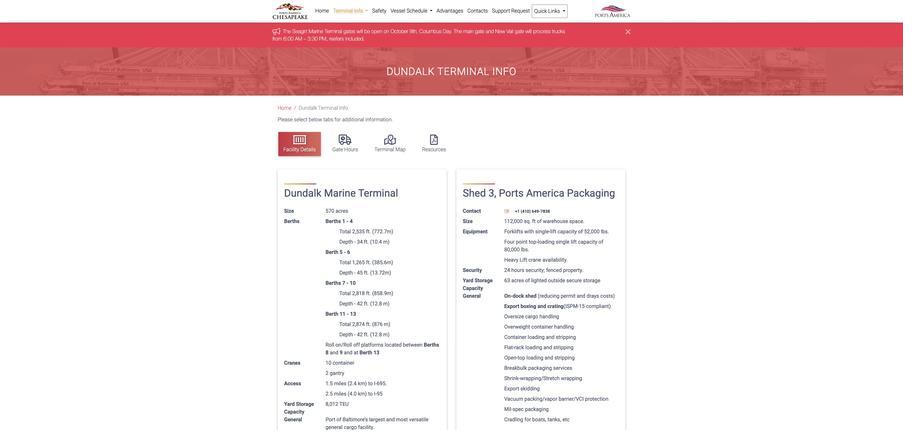 Task type: locate. For each thing, give the bounding box(es) containing it.
i- up 95 in the bottom left of the page
[[374, 381, 377, 387]]

size
[[284, 208, 294, 214], [463, 219, 473, 225]]

1 total from the top
[[339, 229, 351, 235]]

of right port
[[337, 417, 341, 423]]

facility.
[[358, 425, 374, 431]]

0 horizontal spatial yard storage capacity
[[284, 402, 314, 416]]

1 i- from the top
[[374, 381, 377, 387]]

ft. right the 1,265 on the left
[[366, 260, 371, 266]]

handling
[[539, 314, 559, 320], [554, 324, 574, 330]]

terminal inside the seagirt marine terminal gates will be open on october 9th, columbus day. the main gate and new vail gate will process trucks from 6:00 am – 3:30 pm, reefers included.
[[325, 29, 342, 34]]

schedule
[[407, 8, 427, 14]]

ft. right 2,818
[[366, 291, 371, 297]]

loading up open-top loading and stripping
[[525, 345, 542, 351]]

1 to from the top
[[368, 381, 373, 387]]

depth up 7
[[339, 270, 353, 276]]

0 vertical spatial 13
[[350, 311, 356, 318]]

loading inside the four point top-loading single lift capacity of 80,000 lbs.
[[538, 239, 555, 245]]

of inside port of baltimore's largest and most versatile general cargo facility.
[[337, 417, 341, 423]]

space.
[[569, 219, 584, 225]]

gate
[[332, 147, 343, 153]]

total for total 2,874 ft. (876 m)
[[339, 322, 351, 328]]

0 horizontal spatial capacity
[[284, 409, 304, 416]]

1 horizontal spatial yard storage capacity
[[463, 278, 493, 292]]

1 (12.8 from the top
[[370, 301, 382, 307]]

to left the '695.'
[[368, 381, 373, 387]]

gantry
[[330, 371, 344, 377]]

1 vertical spatial home link
[[278, 105, 291, 111]]

1 vertical spatial acres
[[511, 278, 524, 284]]

cargo down boxing
[[525, 314, 538, 320]]

port
[[326, 417, 335, 423]]

depth up the on/roll
[[339, 332, 353, 338]]

phone office image
[[504, 210, 514, 214]]

handling down crating at the bottom right of the page
[[539, 314, 559, 320]]

–
[[304, 36, 306, 42]]

0 vertical spatial home
[[315, 8, 329, 14]]

1 horizontal spatial lift
[[571, 239, 577, 245]]

home
[[315, 8, 329, 14], [278, 105, 291, 111]]

2 total from the top
[[339, 260, 351, 266]]

dundalk marine terminal
[[284, 187, 398, 200]]

total for total 2,818 ft. (858.9m)
[[339, 291, 351, 297]]

1 horizontal spatial capacity
[[578, 239, 597, 245]]

the right day.
[[454, 29, 462, 34]]

the up 6:00
[[283, 29, 291, 34]]

2 depth - 42 ft. (12.8 m) from the top
[[339, 332, 389, 338]]

vessel schedule
[[391, 8, 429, 14]]

capacity inside the four point top-loading single lift capacity of 80,000 lbs.
[[578, 239, 597, 245]]

0 horizontal spatial lift
[[550, 229, 556, 235]]

7
[[342, 280, 345, 287]]

and left "new"
[[486, 29, 494, 34]]

0 horizontal spatial yard
[[284, 402, 295, 408]]

home inside 'link'
[[315, 8, 329, 14]]

miles
[[334, 381, 346, 387], [334, 391, 346, 398]]

1 horizontal spatial container
[[531, 324, 553, 330]]

acres up 1
[[336, 208, 348, 214]]

1 vertical spatial capacity
[[284, 409, 304, 416]]

total for total 2,535 ft. (772.7m)
[[339, 229, 351, 235]]

1 km) from the top
[[358, 381, 367, 387]]

gates
[[343, 29, 355, 34]]

will left be
[[357, 29, 363, 34]]

total for total 1,265 ft. (385.6m)
[[339, 260, 351, 266]]

stripping for open-top loading and stripping
[[554, 355, 575, 361]]

marine up 570 acres
[[324, 187, 356, 200]]

(12.8 down '(858.9m)' on the bottom of the page
[[370, 301, 382, 307]]

container
[[504, 335, 526, 341]]

stripping for flat-rack loading and stripping
[[553, 345, 573, 351]]

52,000
[[584, 229, 600, 235]]

berth left 5
[[326, 250, 338, 256]]

boxing
[[521, 304, 536, 310]]

yard storage capacity down access
[[284, 402, 314, 416]]

and down overweight container handling
[[546, 335, 554, 341]]

2 vertical spatial dundalk
[[284, 187, 321, 200]]

gate right vail
[[515, 29, 524, 34]]

handling down export boxing and crating (ispm-15 compliant)
[[554, 324, 574, 330]]

to for 95
[[368, 391, 373, 398]]

resources link
[[417, 132, 451, 156]]

berths inside berths 8
[[424, 342, 439, 349]]

3 total from the top
[[339, 291, 351, 297]]

total down 6
[[339, 260, 351, 266]]

of
[[537, 219, 542, 225], [578, 229, 583, 235], [599, 239, 603, 245], [525, 278, 530, 284], [337, 417, 341, 423]]

included.
[[345, 36, 365, 42]]

0 horizontal spatial info
[[339, 105, 348, 111]]

capacity down access
[[284, 409, 304, 416]]

tabs
[[323, 117, 333, 123]]

1 vertical spatial yard
[[284, 402, 295, 408]]

1 horizontal spatial storage
[[475, 278, 493, 284]]

2 i- from the top
[[374, 391, 377, 398]]

home link up please
[[278, 105, 291, 111]]

0 vertical spatial depth - 42 ft. (12.8 m)
[[339, 301, 389, 307]]

facility
[[283, 147, 299, 153]]

point
[[516, 239, 527, 245]]

4 total from the top
[[339, 322, 351, 328]]

1 vertical spatial handling
[[554, 324, 574, 330]]

from
[[273, 36, 282, 42]]

1 vertical spatial i-
[[374, 391, 377, 398]]

0 horizontal spatial capacity
[[558, 229, 577, 235]]

1 horizontal spatial the
[[454, 29, 462, 34]]

m) right (876
[[384, 322, 390, 328]]

loading up breakbulk packaging services
[[526, 355, 543, 361]]

1 vertical spatial berth
[[326, 311, 338, 318]]

1 horizontal spatial 10
[[350, 280, 356, 287]]

shrink-wrapping/stretch wrapping
[[504, 376, 582, 382]]

lbs.
[[601, 229, 609, 235], [521, 247, 529, 253]]

cranes
[[284, 360, 300, 367]]

2 to from the top
[[368, 391, 373, 398]]

storage down security
[[475, 278, 493, 284]]

2 vertical spatial stripping
[[554, 355, 575, 361]]

2 the from the left
[[454, 29, 462, 34]]

capacity
[[463, 286, 483, 292], [284, 409, 304, 416]]

(2.4
[[348, 381, 357, 387]]

capacity up single
[[558, 229, 577, 235]]

42 down 2,818
[[357, 301, 363, 307]]

berth 11 - 13
[[326, 311, 356, 318]]

0 horizontal spatial will
[[357, 29, 363, 34]]

1 vertical spatial stripping
[[553, 345, 573, 351]]

1 vertical spatial (12.8
[[370, 332, 382, 338]]

vacuum packing/vapor barrier/vci protection
[[504, 397, 608, 403]]

berth right at
[[360, 350, 372, 356]]

0 vertical spatial berth
[[326, 250, 338, 256]]

tab list
[[275, 129, 630, 159]]

0 vertical spatial container
[[531, 324, 553, 330]]

1 42 from the top
[[357, 301, 363, 307]]

1 vertical spatial lbs.
[[521, 247, 529, 253]]

0 vertical spatial lbs.
[[601, 229, 609, 235]]

2 export from the top
[[504, 386, 519, 392]]

0 vertical spatial capacity
[[463, 286, 483, 292]]

total down 7
[[339, 291, 351, 297]]

home left terminal info
[[315, 8, 329, 14]]

loading down "single-"
[[538, 239, 555, 245]]

0 horizontal spatial container
[[333, 360, 354, 367]]

boats,
[[532, 417, 546, 423]]

lbs. right 52,000
[[601, 229, 609, 235]]

depth - 42 ft. (12.8 m) down "total 2,818 ft. (858.9m)"
[[339, 301, 389, 307]]

berths for berths 1 - 4
[[326, 219, 341, 225]]

miles for 1.5
[[334, 381, 346, 387]]

yard down security
[[463, 278, 473, 284]]

capacity
[[558, 229, 577, 235], [578, 239, 597, 245]]

0 horizontal spatial marine
[[309, 29, 323, 34]]

wrapping/stretch
[[520, 376, 560, 382]]

safety link
[[370, 5, 388, 17]]

depth up 6
[[339, 239, 353, 245]]

yard down access
[[284, 402, 295, 408]]

packaging up wrapping/stretch at the right
[[528, 366, 552, 372]]

13 right 11
[[350, 311, 356, 318]]

stripping
[[556, 335, 576, 341], [553, 345, 573, 351], [554, 355, 575, 361]]

info
[[354, 8, 363, 14], [492, 65, 516, 78], [339, 105, 348, 111]]

1 vertical spatial general
[[284, 417, 302, 423]]

home link left terminal info
[[313, 5, 331, 17]]

packaging up cradling for boats, tanks, etc
[[525, 407, 549, 413]]

breakbulk packaging services
[[504, 366, 572, 372]]

and 9 and at berth 13
[[329, 350, 379, 356]]

depth - 45 ft. (13.72m)
[[339, 270, 391, 276]]

(410)
[[521, 209, 531, 214]]

1 horizontal spatial home link
[[313, 5, 331, 17]]

lbs. down point
[[521, 247, 529, 253]]

2 gate from the left
[[515, 29, 524, 34]]

42 down 2,874
[[357, 332, 363, 338]]

0 vertical spatial i-
[[374, 381, 377, 387]]

24 hours security; fenced property.
[[504, 268, 583, 274]]

marine up 3:30
[[309, 29, 323, 34]]

yard storage capacity
[[463, 278, 493, 292], [284, 402, 314, 416]]

0 vertical spatial to
[[368, 381, 373, 387]]

0 horizontal spatial 13
[[350, 311, 356, 318]]

1 horizontal spatial size
[[463, 219, 473, 225]]

1 vertical spatial miles
[[334, 391, 346, 398]]

to left 95 in the bottom left of the page
[[368, 391, 373, 398]]

ft. down total 2,874 ft. (876 m)
[[364, 332, 369, 338]]

1 vertical spatial cargo
[[344, 425, 357, 431]]

export up oversize
[[504, 304, 519, 310]]

0 vertical spatial (12.8
[[370, 301, 382, 307]]

total down 11
[[339, 322, 351, 328]]

0 vertical spatial 42
[[357, 301, 363, 307]]

0 vertical spatial size
[[284, 208, 294, 214]]

berths for berths 7 - 10
[[326, 280, 341, 287]]

0 vertical spatial lift
[[550, 229, 556, 235]]

2 miles from the top
[[334, 391, 346, 398]]

2
[[326, 371, 328, 377]]

- left '45'
[[354, 270, 356, 276]]

roll
[[326, 342, 334, 349]]

15
[[579, 304, 585, 310]]

1 vertical spatial marine
[[324, 187, 356, 200]]

home for the bottommost home 'link'
[[278, 105, 291, 111]]

open-top loading and stripping
[[504, 355, 575, 361]]

main
[[463, 29, 473, 34]]

container down the 9
[[333, 360, 354, 367]]

terminal info link
[[331, 5, 370, 17]]

lift down "warehouse"
[[550, 229, 556, 235]]

24
[[504, 268, 510, 274]]

0 horizontal spatial storage
[[296, 402, 314, 408]]

km) right (4.0
[[358, 391, 367, 398]]

acres down hours
[[511, 278, 524, 284]]

on
[[384, 29, 389, 34]]

1 vertical spatial for
[[524, 417, 531, 423]]

security
[[463, 268, 482, 274]]

and down '(reducing' on the right of the page
[[538, 304, 546, 310]]

1 vertical spatial dundalk terminal info
[[299, 105, 348, 111]]

lift right single
[[571, 239, 577, 245]]

total 2,818 ft. (858.9m)
[[339, 291, 393, 297]]

hours
[[511, 268, 524, 274]]

compliant)
[[586, 304, 611, 310]]

i- down the '695.'
[[374, 391, 377, 398]]

am
[[295, 36, 302, 42]]

1 miles from the top
[[334, 381, 346, 387]]

breakbulk
[[504, 366, 527, 372]]

0 vertical spatial export
[[504, 304, 519, 310]]

2 42 from the top
[[357, 332, 363, 338]]

the seagirt marine terminal gates will be open on october 9th, columbus day. the main gate and new vail gate will process trucks from 6:00 am – 3:30 pm, reefers included. alert
[[0, 23, 903, 47]]

security;
[[526, 268, 545, 274]]

10 down '8'
[[326, 360, 331, 367]]

0 horizontal spatial the
[[283, 29, 291, 34]]

home for top home 'link'
[[315, 8, 329, 14]]

ft. right 2,535
[[366, 229, 371, 235]]

1 horizontal spatial gate
[[515, 29, 524, 34]]

will left process
[[526, 29, 532, 34]]

0 horizontal spatial home
[[278, 105, 291, 111]]

1 export from the top
[[504, 304, 519, 310]]

2 km) from the top
[[358, 391, 367, 398]]

bullhorn image
[[273, 28, 283, 35]]

2 vertical spatial info
[[339, 105, 348, 111]]

cradling for boats, tanks, etc
[[504, 417, 570, 423]]

and left most
[[386, 417, 395, 423]]

(858.9m)
[[372, 291, 393, 297]]

shed
[[463, 187, 486, 200]]

new
[[495, 29, 505, 34]]

cargo down baltimore's
[[344, 425, 357, 431]]

home up please
[[278, 105, 291, 111]]

for down "mil-spec packaging"
[[524, 417, 531, 423]]

cargo inside port of baltimore's largest and most versatile general cargo facility.
[[344, 425, 357, 431]]

depth - 42 ft. (12.8 m) down total 2,874 ft. (876 m)
[[339, 332, 389, 338]]

0 vertical spatial general
[[463, 293, 481, 300]]

9
[[340, 350, 343, 356]]

support request link
[[490, 5, 532, 17]]

advantages link
[[435, 5, 465, 17]]

0 horizontal spatial gate
[[475, 29, 484, 34]]

ft. down "total 2,818 ft. (858.9m)"
[[364, 301, 369, 307]]

km) right (2.4
[[358, 381, 367, 387]]

secure
[[566, 278, 582, 284]]

1 horizontal spatial will
[[526, 29, 532, 34]]

5
[[340, 250, 343, 256]]

0 vertical spatial dundalk terminal info
[[387, 65, 516, 78]]

1 vertical spatial 10
[[326, 360, 331, 367]]

0 vertical spatial capacity
[[558, 229, 577, 235]]

0 horizontal spatial acres
[[336, 208, 348, 214]]

8,012
[[326, 402, 338, 408]]

capacity down 52,000
[[578, 239, 597, 245]]

1 horizontal spatial yard
[[463, 278, 473, 284]]

single-
[[535, 229, 550, 235]]

4 depth from the top
[[339, 332, 353, 338]]

home link
[[313, 5, 331, 17], [278, 105, 291, 111]]

0 vertical spatial km)
[[358, 381, 367, 387]]

miles up 8,012 teu
[[334, 391, 346, 398]]

export down shrink-
[[504, 386, 519, 392]]

(12.8
[[370, 301, 382, 307], [370, 332, 382, 338]]

0 vertical spatial handling
[[539, 314, 559, 320]]

berth for berth 5 - 6
[[326, 250, 338, 256]]

2 vertical spatial berth
[[360, 350, 372, 356]]

1 vertical spatial export
[[504, 386, 519, 392]]

1 gate from the left
[[475, 29, 484, 34]]

0 vertical spatial dundalk
[[387, 65, 435, 78]]

1 vertical spatial km)
[[358, 391, 367, 398]]

gate right main
[[475, 29, 484, 34]]

ft. right '45'
[[364, 270, 369, 276]]

0 horizontal spatial cargo
[[344, 425, 357, 431]]

between
[[403, 342, 422, 349]]

close image
[[626, 28, 630, 36]]

for right the tabs
[[335, 117, 341, 123]]

0 vertical spatial miles
[[334, 381, 346, 387]]

1 vertical spatial storage
[[296, 402, 314, 408]]

- down 2,818
[[354, 301, 356, 307]]

1 vertical spatial home
[[278, 105, 291, 111]]

0 horizontal spatial lbs.
[[521, 247, 529, 253]]

(12.8 up roll on/roll off platforms located between
[[370, 332, 382, 338]]

on/roll
[[335, 342, 352, 349]]

0 horizontal spatial for
[[335, 117, 341, 123]]

0 horizontal spatial 10
[[326, 360, 331, 367]]

four point top-loading single lift capacity of 80,000 lbs.
[[504, 239, 603, 253]]

handling for overweight container handling
[[554, 324, 574, 330]]

1 vertical spatial 42
[[357, 332, 363, 338]]

0 horizontal spatial size
[[284, 208, 294, 214]]

13 down roll on/roll off platforms located between
[[374, 350, 379, 356]]

2,818
[[352, 291, 365, 297]]

1 vertical spatial lift
[[571, 239, 577, 245]]

1 depth - 42 ft. (12.8 m) from the top
[[339, 301, 389, 307]]

tab list containing facility details
[[275, 129, 630, 159]]

1 horizontal spatial acres
[[511, 278, 524, 284]]

10
[[350, 280, 356, 287], [326, 360, 331, 367]]

capacity down security
[[463, 286, 483, 292]]

depth up 11
[[339, 301, 353, 307]]

storage down access
[[296, 402, 314, 408]]

1 horizontal spatial info
[[354, 8, 363, 14]]

1 vertical spatial dundalk
[[299, 105, 317, 111]]

1 vertical spatial info
[[492, 65, 516, 78]]

1 vertical spatial container
[[333, 360, 354, 367]]

km) for (4.0
[[358, 391, 367, 398]]

10 right 7
[[350, 280, 356, 287]]

2 horizontal spatial info
[[492, 65, 516, 78]]

yard storage capacity down security
[[463, 278, 493, 292]]

0 vertical spatial marine
[[309, 29, 323, 34]]

of down 52,000
[[599, 239, 603, 245]]



Task type: vqa. For each thing, say whether or not it's contained in the screenshot.
Status within Line Status
no



Task type: describe. For each thing, give the bounding box(es) containing it.
and down "flat-rack loading and stripping"
[[545, 355, 553, 361]]

oversize
[[504, 314, 524, 320]]

1 vertical spatial 13
[[374, 350, 379, 356]]

of right ft
[[537, 219, 542, 225]]

single
[[556, 239, 569, 245]]

2 will from the left
[[526, 29, 532, 34]]

dock
[[513, 293, 524, 300]]

property.
[[563, 268, 583, 274]]

cradling
[[504, 417, 523, 423]]

terminal map link
[[369, 132, 411, 156]]

0 vertical spatial cargo
[[525, 314, 538, 320]]

shrink-
[[504, 376, 520, 382]]

reefers
[[329, 36, 344, 42]]

export skidding
[[504, 386, 540, 392]]

(10.4
[[370, 239, 382, 245]]

located
[[385, 342, 402, 349]]

resources
[[422, 147, 446, 153]]

with
[[524, 229, 534, 235]]

packing/vapor
[[524, 397, 557, 403]]

of left the lighted
[[525, 278, 530, 284]]

container for 10
[[333, 360, 354, 367]]

flat-rack loading and stripping
[[504, 345, 573, 351]]

ft. left (876
[[366, 322, 371, 328]]

versatile
[[409, 417, 428, 423]]

baltimore's
[[343, 417, 368, 423]]

0 vertical spatial yard storage capacity
[[463, 278, 493, 292]]

3,
[[488, 187, 496, 200]]

0 vertical spatial packaging
[[528, 366, 552, 372]]

and right the 9
[[344, 350, 352, 356]]

1 will from the left
[[357, 29, 363, 34]]

(13.72m)
[[370, 270, 391, 276]]

of down space.
[[578, 229, 583, 235]]

permit
[[561, 293, 576, 300]]

lift inside the four point top-loading single lift capacity of 80,000 lbs.
[[571, 239, 577, 245]]

i- for 695.
[[374, 381, 377, 387]]

shed 3, ports america packaging
[[463, 187, 615, 200]]

1 depth from the top
[[339, 239, 353, 245]]

request
[[511, 8, 530, 14]]

- left 6
[[344, 250, 346, 256]]

contacts link
[[465, 5, 490, 17]]

0 vertical spatial for
[[335, 117, 341, 123]]

contacts
[[467, 8, 488, 14]]

services
[[553, 366, 572, 372]]

1 horizontal spatial for
[[524, 417, 531, 423]]

63 acres of lighted outside secure storage
[[504, 278, 600, 284]]

lbs. inside the four point top-loading single lift capacity of 80,000 lbs.
[[521, 247, 529, 253]]

the seagirt marine terminal gates will be open on october 9th, columbus day. the main gate and new vail gate will process trucks from 6:00 am – 3:30 pm, reefers included. link
[[273, 29, 565, 42]]

vacuum
[[504, 397, 523, 403]]

dundalk for dundalk marine terminal
[[284, 187, 321, 200]]

2,535
[[352, 229, 365, 235]]

0 horizontal spatial dundalk terminal info
[[299, 105, 348, 111]]

export boxing and crating (ispm-15 compliant)
[[504, 304, 611, 310]]

sq.
[[524, 219, 531, 225]]

handling for oversize cargo handling
[[539, 314, 559, 320]]

0 horizontal spatial general
[[284, 417, 302, 423]]

7838
[[540, 209, 550, 214]]

of inside the four point top-loading single lift capacity of 80,000 lbs.
[[599, 239, 603, 245]]

and inside port of baltimore's largest and most versatile general cargo facility.
[[386, 417, 395, 423]]

advantages
[[437, 8, 463, 14]]

berth 5 - 6
[[326, 250, 350, 256]]

(reducing
[[538, 293, 559, 300]]

gate hours link
[[327, 132, 363, 156]]

0 vertical spatial stripping
[[556, 335, 576, 341]]

i- for 95
[[374, 391, 377, 398]]

vail
[[506, 29, 513, 34]]

to for 695.
[[368, 381, 373, 387]]

rack
[[514, 345, 524, 351]]

berths for berths
[[284, 219, 299, 225]]

miles for 2.5
[[334, 391, 346, 398]]

1 vertical spatial yard storage capacity
[[284, 402, 314, 416]]

1 vertical spatial size
[[463, 219, 473, 225]]

acres for 570
[[336, 208, 348, 214]]

please
[[278, 117, 293, 123]]

please select below tabs for additional information.
[[278, 117, 393, 123]]

+1
[[515, 209, 520, 214]]

m) down '(858.9m)' on the bottom of the page
[[383, 301, 389, 307]]

1 horizontal spatial marine
[[324, 187, 356, 200]]

6:00
[[283, 36, 293, 42]]

3 depth from the top
[[339, 301, 353, 307]]

process
[[533, 29, 551, 34]]

warehouse
[[543, 219, 568, 225]]

and right '8'
[[330, 350, 338, 356]]

day.
[[443, 29, 452, 34]]

and up 15
[[577, 293, 585, 300]]

facility details link
[[278, 132, 321, 156]]

forklifts
[[504, 229, 523, 235]]

11
[[340, 311, 345, 318]]

hours
[[344, 147, 358, 153]]

on-
[[504, 293, 513, 300]]

storage
[[583, 278, 600, 284]]

safety
[[372, 8, 386, 14]]

map
[[395, 147, 405, 153]]

112,000
[[504, 219, 523, 225]]

1 the from the left
[[283, 29, 291, 34]]

- right 7
[[346, 280, 348, 287]]

0 vertical spatial storage
[[475, 278, 493, 284]]

export for export skidding
[[504, 386, 519, 392]]

lighted
[[531, 278, 547, 284]]

- right 1
[[346, 219, 348, 225]]

four
[[504, 239, 515, 245]]

availability.
[[542, 257, 568, 263]]

2 depth from the top
[[339, 270, 353, 276]]

m) right (10.4
[[383, 239, 389, 245]]

- right 11
[[347, 311, 349, 318]]

2 (12.8 from the top
[[370, 332, 382, 338]]

most
[[396, 417, 408, 423]]

1 vertical spatial packaging
[[525, 407, 549, 413]]

seagirt
[[292, 29, 307, 34]]

terminal map
[[374, 147, 405, 153]]

shed
[[525, 293, 536, 300]]

0 vertical spatial home link
[[313, 5, 331, 17]]

berth for berth 11 - 13
[[326, 311, 338, 318]]

total 1,265 ft. (385.6m)
[[339, 260, 393, 266]]

80,000
[[504, 247, 520, 253]]

top-
[[529, 239, 538, 245]]

information.
[[365, 117, 393, 123]]

overweight container handling
[[504, 324, 574, 330]]

(876
[[372, 322, 383, 328]]

0 vertical spatial yard
[[463, 278, 473, 284]]

dundalk for dundalk terminal info
[[299, 105, 317, 111]]

pm,
[[319, 36, 328, 42]]

6
[[347, 250, 350, 256]]

0 vertical spatial 10
[[350, 280, 356, 287]]

112,000 sq. ft of warehouse space.
[[504, 219, 584, 225]]

access
[[284, 381, 301, 387]]

container for overweight
[[531, 324, 553, 330]]

gate hours
[[332, 147, 358, 153]]

loading up "flat-rack loading and stripping"
[[528, 335, 545, 341]]

off
[[353, 342, 360, 349]]

1 horizontal spatial lbs.
[[601, 229, 609, 235]]

(4.0
[[348, 391, 357, 398]]

berths for berths 8
[[424, 342, 439, 349]]

on-dock shed (reducing permit and drays costs)
[[504, 293, 615, 300]]

- up the off
[[354, 332, 356, 338]]

costs)
[[600, 293, 615, 300]]

america
[[526, 187, 564, 200]]

marine inside the seagirt marine terminal gates will be open on october 9th, columbus day. the main gate and new vail gate will process trucks from 6:00 am – 3:30 pm, reefers included.
[[309, 29, 323, 34]]

m) up located
[[383, 332, 389, 338]]

wrapping
[[561, 376, 582, 382]]

ft. right 34
[[364, 239, 369, 245]]

at
[[354, 350, 358, 356]]

1 horizontal spatial dundalk terminal info
[[387, 65, 516, 78]]

and down container loading and stripping
[[543, 345, 552, 351]]

9th,
[[410, 29, 418, 34]]

4
[[350, 219, 353, 225]]

trucks
[[552, 29, 565, 34]]

- left 34
[[354, 239, 356, 245]]

etc
[[562, 417, 570, 423]]

crating
[[547, 304, 564, 310]]

quick
[[534, 8, 547, 14]]

km) for (2.4
[[358, 381, 367, 387]]

heavy
[[504, 257, 518, 263]]

berths 8
[[326, 342, 439, 356]]

acres for 63
[[511, 278, 524, 284]]

october
[[391, 29, 408, 34]]

and inside the seagirt marine terminal gates will be open on october 9th, columbus day. the main gate and new vail gate will process trucks from 6:00 am – 3:30 pm, reefers included.
[[486, 29, 494, 34]]

export for export boxing and crating (ispm-15 compliant)
[[504, 304, 519, 310]]

container loading and stripping
[[504, 335, 576, 341]]



